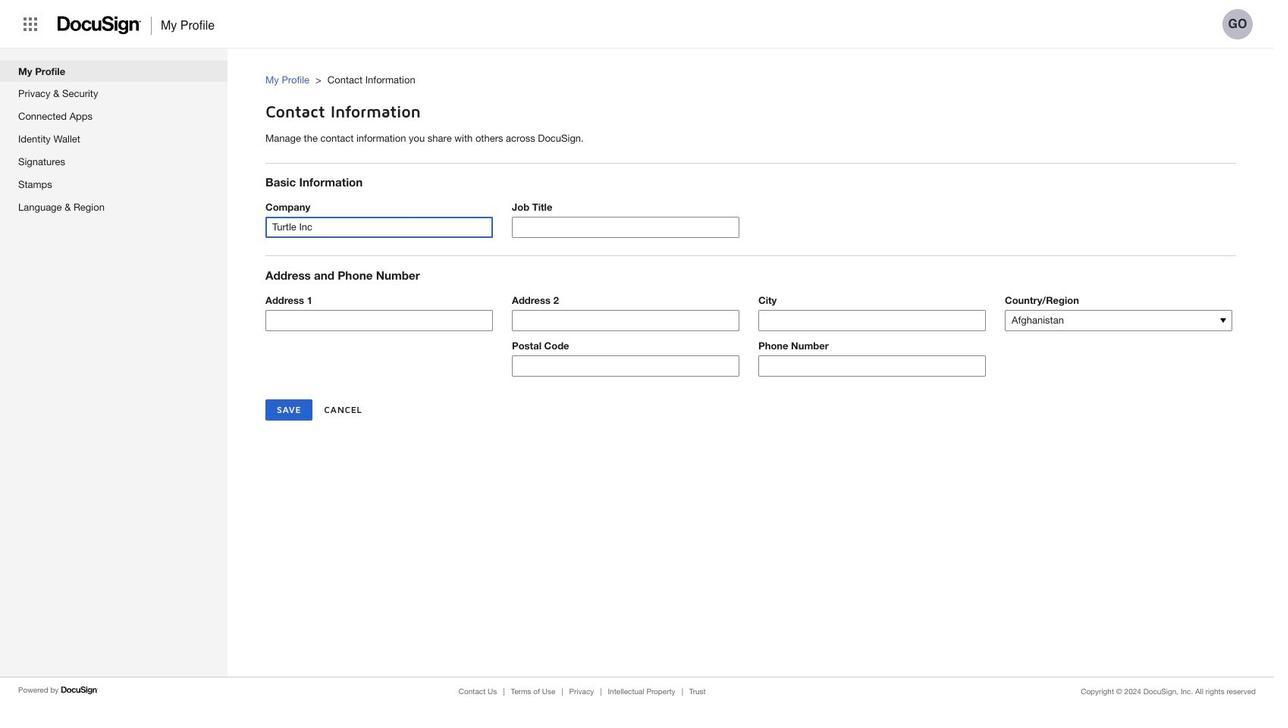 Task type: vqa. For each thing, say whether or not it's contained in the screenshot.
topmost DOCUSIGN 'image'
yes



Task type: locate. For each thing, give the bounding box(es) containing it.
None text field
[[513, 218, 739, 238], [513, 311, 739, 331], [759, 356, 985, 376], [513, 218, 739, 238], [513, 311, 739, 331], [759, 356, 985, 376]]

1 vertical spatial docusign image
[[61, 685, 99, 697]]

docusign image
[[58, 12, 142, 39], [61, 685, 99, 697]]

None text field
[[266, 218, 492, 238], [266, 311, 492, 331], [759, 311, 985, 331], [513, 356, 739, 376], [266, 218, 492, 238], [266, 311, 492, 331], [759, 311, 985, 331], [513, 356, 739, 376]]



Task type: describe. For each thing, give the bounding box(es) containing it.
breadcrumb region
[[265, 58, 1274, 91]]

0 vertical spatial docusign image
[[58, 12, 142, 39]]



